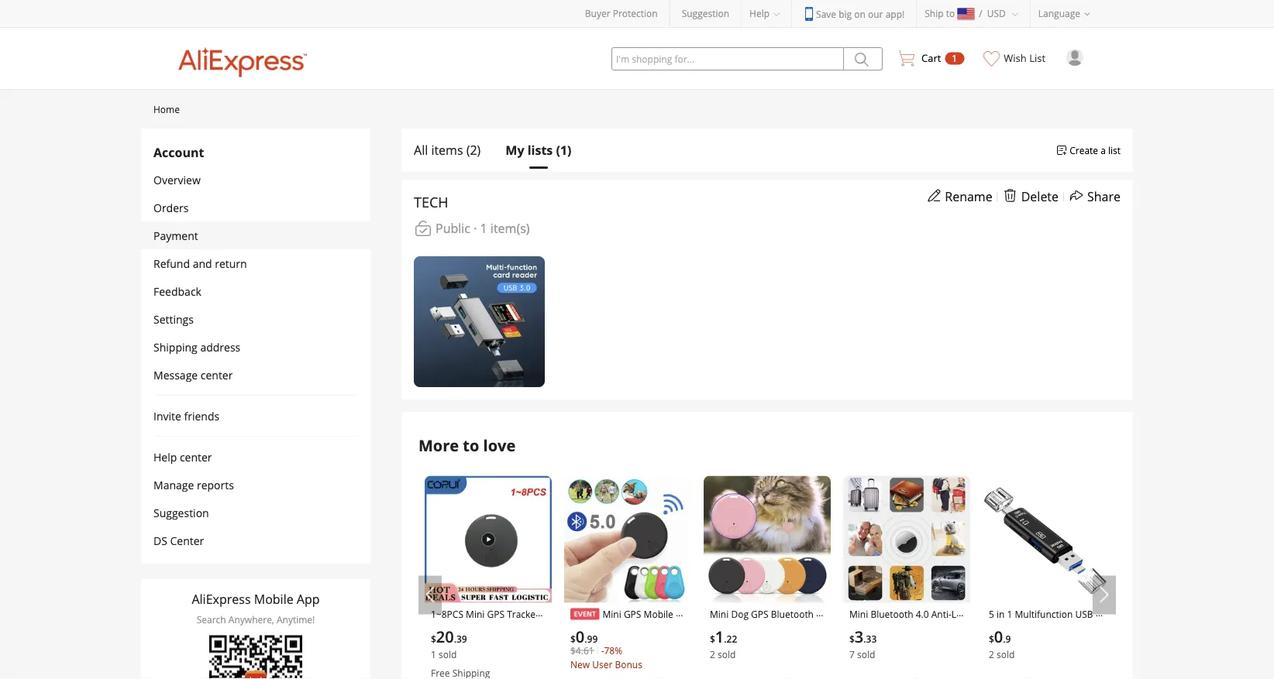 Task type: describe. For each thing, give the bounding box(es) containing it.
mini bluetooth 4.0 anti-lost device gps tracker round anti-lost device fashion pet kids bag wallet tracking smart finder locator image
[[843, 476, 970, 603]]

anti- inside 1~8pcs mini gps tracker 5.0 anti-lost device pet ki ds bag wallet tracking for ios/ android smart finder locator
[[446, 622, 467, 635]]

more
[[418, 435, 459, 456]]

home
[[153, 103, 180, 115]]

feedback
[[153, 284, 201, 299]]

tracker inside mini dog gps bluetooth 5. 0 tracker anti-lost device round anti-lost device pe t kids bag wallet tracking smart finder locator
[[718, 622, 750, 635]]

1 horizontal spatial suggestion
[[682, 7, 729, 20]]

I'm shopping for... text field
[[611, 47, 844, 71]]

pet inside 1~8pcs mini gps tracker 5.0 anti-lost device pet ki ds bag wallet tracking for ios/ android smart finder locator
[[518, 622, 532, 635]]

bag inside mini gps mobile bl uetooth 5.0 tracker anti-l ost device round anti-los t device pet kids bag wall et tracking smart find
[[644, 651, 661, 664]]

usb
[[1075, 608, 1093, 621]]

1 inside 5 in 1 multifunction usb 3. 0 type c/usb /micro usb/ tf/sd memory card read er otg card reader adap ter mobile phone acc
[[1007, 608, 1012, 621]]

save
[[816, 7, 836, 20]]

%
[[615, 644, 622, 657]]

mini inside 1~8pcs mini gps tracker 5.0 anti-lost device pet ki ds bag wallet tracking for ios/ android smart finder locator
[[466, 608, 485, 621]]

tracker inside mini bluetooth 4.0 anti-lo st device gps tracker rou nd anti-lost device fashio n pet kids bag wallet trac king smart finder locator
[[910, 622, 943, 635]]

/micro
[[1049, 622, 1077, 635]]

ds
[[153, 534, 167, 548]]

$ 0 . 99 $4.61 - 78 % new user bonus
[[570, 626, 642, 671]]

$ for 3
[[849, 633, 855, 646]]

. for 3
[[864, 633, 866, 646]]

los
[[668, 637, 683, 649]]

sold for 0
[[997, 648, 1015, 661]]

wallet inside mini dog gps bluetooth 5. 0 tracker anti-lost device round anti-lost device pe t kids bag wallet tracking smart finder locator
[[755, 651, 782, 664]]

5 in 1 multifunction usb 3.0 type c/usb /micro usb/tf/sd memory card reader otg card reader adapter mobile phone accessories image
[[983, 476, 1110, 603]]

20
[[436, 626, 454, 647]]

. inside $ 0 . 99 $4.61 - 78 % new user bonus
[[585, 633, 587, 646]]

dog
[[731, 608, 749, 621]]

help for help center
[[153, 450, 177, 465]]

kids for king
[[874, 651, 892, 664]]

$4.61
[[570, 644, 594, 657]]

help for help
[[749, 7, 770, 20]]

$ 3 . 33 7 sold
[[849, 626, 877, 661]]

manage
[[153, 478, 194, 492]]

new
[[570, 658, 590, 671]]

language link
[[1031, 0, 1102, 27]]

$ 20 . 39 1 sold
[[431, 626, 467, 661]]

shipping address
[[153, 340, 240, 355]]

$ 1 . 22 2 sold
[[710, 626, 737, 661]]

a
[[1101, 144, 1106, 157]]

uetooth
[[570, 622, 605, 635]]

ds
[[431, 637, 441, 649]]

mini gps mobile bluetooth 5.0 tracker anti-lost device round anti-lost device pet kids bag wallet tracking smart finder locator image
[[564, 476, 691, 603]]

ship to
[[925, 7, 955, 20]]

create a list
[[1070, 144, 1121, 157]]

5.
[[816, 608, 824, 621]]

t inside mini dog gps bluetooth 5. 0 tracker anti-lost device round anti-lost device pe t kids bag wallet tracking smart finder locator
[[710, 651, 713, 664]]

shipping
[[153, 340, 197, 355]]

and
[[193, 256, 212, 271]]

1~8pcs mini gps tracker 5.0 anti-lost device pet kids bag wallet tracking for ios/ android smart finder locator image
[[425, 476, 552, 603]]

on
[[854, 7, 866, 20]]

type
[[997, 622, 1017, 635]]

mini for mini gps mobile bl uetooth 5.0 tracker anti-l ost device round anti-los t device pet kids bag wall et tracking smart find
[[603, 608, 621, 621]]

public
[[436, 220, 470, 237]]

lost inside 1~8pcs mini gps tracker 5.0 anti-lost device pet ki ds bag wallet tracking for ios/ android smart finder locator
[[467, 622, 485, 635]]

smart inside mini bluetooth 4.0 anti-lo st device gps tracker rou nd anti-lost device fashio n pet kids bag wallet trac king smart finder locator
[[870, 665, 896, 678]]

locator inside mini bluetooth 4.0 anti-lo st device gps tracker rou nd anti-lost device fashio n pet kids bag wallet trac king smart finder locator
[[928, 665, 961, 678]]

app!
[[885, 7, 905, 20]]

more to love
[[418, 435, 516, 456]]

wall
[[663, 651, 681, 664]]

5.0 inside mini gps mobile bl uetooth 5.0 tracker anti-l ost device round anti-los t device pet kids bag wall et tracking smart find
[[607, 622, 620, 635]]

refund and return
[[153, 256, 247, 271]]

ios/
[[431, 651, 449, 664]]

finder inside mini dog gps bluetooth 5. 0 tracker anti-lost device round anti-lost device pe t kids bag wallet tracking smart finder locator
[[738, 665, 766, 678]]

public · 1 item(s)
[[436, 220, 530, 237]]

/
[[979, 7, 982, 20]]

mini for mini bluetooth 4.0 anti-lo st device gps tracker rou nd anti-lost device fashio n pet kids bag wallet trac king smart finder locator
[[849, 608, 868, 621]]

kids for tracking
[[624, 651, 642, 664]]

suggestion link
[[682, 7, 729, 20]]

78
[[604, 644, 615, 657]]

gps inside 1~8pcs mini gps tracker 5.0 anti-lost device pet ki ds bag wallet tracking for ios/ android smart finder locator
[[487, 608, 505, 621]]

bl
[[676, 608, 684, 621]]

5.0 inside 1~8pcs mini gps tracker 5.0 anti-lost device pet ki ds bag wallet tracking for ios/ android smart finder locator
[[431, 622, 444, 635]]

delete
[[1021, 188, 1059, 205]]

0 horizontal spatial suggestion
[[153, 506, 209, 520]]

mobile inside 5 in 1 multifunction usb 3. 0 type c/usb /micro usb/ tf/sd memory card read er otg card reader adap ter mobile phone acc
[[1004, 665, 1033, 678]]

list
[[1108, 144, 1121, 157]]

read
[[1078, 637, 1100, 649]]

0 inside the $ 0 . 9 2 sold
[[994, 626, 1003, 647]]

aliexpress
[[192, 591, 251, 608]]

wallet inside mini bluetooth 4.0 anti-lo st device gps tracker rou nd anti-lost device fashio n pet kids bag wallet trac king smart finder locator
[[913, 651, 940, 664]]

all
[[414, 142, 428, 158]]

our
[[868, 7, 883, 20]]

rou
[[945, 622, 962, 635]]

finder inside mini bluetooth 4.0 anti-lo st device gps tracker rou nd anti-lost device fashio n pet kids bag wallet trac king smart finder locator
[[898, 665, 926, 678]]

items
[[431, 142, 463, 158]]

gps inside mini gps mobile bl uetooth 5.0 tracker anti-l ost device round anti-los t device pet kids bag wall et tracking smart find
[[624, 608, 641, 621]]

usb/
[[1080, 622, 1101, 635]]

fashio
[[935, 637, 963, 649]]

(1)
[[556, 142, 571, 158]]

lists
[[527, 142, 553, 158]]

c/usb
[[1020, 622, 1047, 635]]

22
[[727, 633, 737, 646]]

7
[[849, 648, 855, 661]]

tracking inside 1~8pcs mini gps tracker 5.0 anti-lost device pet ki ds bag wallet tracking for ios/ android smart finder locator
[[492, 637, 528, 649]]

home link
[[153, 103, 180, 115]]

$ for 1
[[710, 633, 715, 646]]

orders
[[153, 200, 189, 215]]

l
[[678, 622, 683, 635]]

st
[[849, 622, 857, 635]]

round inside mini gps mobile bl uetooth 5.0 tracker anti-l ost device round anti-los t device pet kids bag wall et tracking smart find
[[617, 637, 646, 649]]

mini bluetooth 4.0 anti-lo st device gps tracker rou nd anti-lost device fashio n pet kids bag wallet trac king smart finder locator
[[849, 608, 963, 678]]

-
[[601, 644, 604, 657]]

1~8pcs mini gps tracker 5.0 anti-lost device pet ki ds bag wallet tracking for ios/ android smart finder locator
[[431, 608, 545, 678]]

all items (2)
[[414, 142, 481, 158]]

smart inside mini gps mobile bl uetooth 5.0 tracker anti-l ost device round anti-los t device pet kids bag wall et tracking smart find
[[620, 665, 646, 678]]

0 horizontal spatial card
[[1022, 651, 1042, 664]]

account
[[153, 144, 204, 160]]

refund
[[153, 256, 190, 271]]

protection
[[613, 7, 658, 20]]

tracking inside mini gps mobile bl uetooth 5.0 tracker anti-l ost device round anti-los t device pet kids bag wall et tracking smart find
[[581, 665, 618, 678]]

$ for 0
[[989, 633, 994, 646]]

ter
[[989, 665, 1001, 678]]

buyer
[[585, 7, 610, 20]]

mini for mini dog gps bluetooth 5. 0 tracker anti-lost device round anti-lost device pe t kids bag wallet tracking smart finder locator
[[710, 608, 729, 621]]

settings
[[153, 312, 194, 327]]

my lists (1)
[[506, 142, 571, 158]]

love
[[483, 435, 516, 456]]

otg
[[1000, 651, 1019, 664]]

bonus
[[615, 658, 642, 671]]

message
[[153, 368, 198, 382]]

share
[[1087, 188, 1121, 205]]

adap
[[1078, 651, 1101, 664]]

smart inside 1~8pcs mini gps tracker 5.0 anti-lost device pet ki ds bag wallet tracking for ios/ android smart finder locator
[[489, 651, 515, 664]]

bag inside mini dog gps bluetooth 5. 0 tracker anti-lost device round anti-lost device pe t kids bag wallet tracking smart finder locator
[[736, 651, 752, 664]]

kids inside mini dog gps bluetooth 5. 0 tracker anti-lost device round anti-lost device pe t kids bag wallet tracking smart finder locator
[[716, 651, 734, 664]]



Task type: vqa. For each thing, say whether or not it's contained in the screenshot.


Task type: locate. For each thing, give the bounding box(es) containing it.
round inside mini dog gps bluetooth 5. 0 tracker anti-lost device round anti-lost device pe t kids bag wallet tracking smart finder locator
[[710, 637, 738, 649]]

$ inside $ 0 . 99 $4.61 - 78 % new user bonus
[[570, 633, 576, 646]]

reports
[[197, 478, 234, 492]]

5.0
[[431, 622, 444, 635], [607, 622, 620, 635]]

tracker down 4.0 on the right bottom of the page
[[910, 622, 943, 635]]

wallet inside 1~8pcs mini gps tracker 5.0 anti-lost device pet ki ds bag wallet tracking for ios/ android smart finder locator
[[462, 637, 489, 649]]

kids right %
[[624, 651, 642, 664]]

sold for 20
[[439, 648, 457, 661]]

sold down 20
[[439, 648, 457, 661]]

1 horizontal spatial kids
[[716, 651, 734, 664]]

3 kids from the left
[[874, 651, 892, 664]]

message center
[[153, 368, 233, 382]]

9
[[1006, 633, 1011, 646]]

wallet left trac
[[913, 651, 940, 664]]

bluetooth left 4.0 on the right bottom of the page
[[871, 608, 913, 621]]

0 inside $ 0 . 99 $4.61 - 78 % new user bonus
[[576, 626, 585, 647]]

sold for 3
[[857, 648, 875, 661]]

2 for 1
[[710, 648, 715, 661]]

memory
[[1016, 637, 1053, 649]]

$ left 9
[[989, 633, 994, 646]]

mini inside mini dog gps bluetooth 5. 0 tracker anti-lost device round anti-lost device pe t kids bag wallet tracking smart finder locator
[[710, 608, 729, 621]]

reader
[[1045, 651, 1076, 664]]

0 vertical spatial help
[[749, 7, 770, 20]]

mini inside mini bluetooth 4.0 anti-lo st device gps tracker rou nd anti-lost device fashio n pet kids bag wallet trac king smart finder locator
[[849, 608, 868, 621]]

search
[[197, 614, 226, 627]]

mobile inside the aliexpress mobile app search anywhere, anytime!
[[254, 591, 293, 608]]

2 right los
[[710, 648, 715, 661]]

sold inside the $ 0 . 9 2 sold
[[997, 648, 1015, 661]]

center
[[201, 368, 233, 382], [180, 450, 212, 465]]

2 sold from the left
[[718, 648, 736, 661]]

gps right 1~8pcs on the left bottom of the page
[[487, 608, 505, 621]]

tracker down dog
[[718, 622, 750, 635]]

1 sold from the left
[[439, 648, 457, 661]]

0 left 99
[[576, 626, 585, 647]]

2 locator from the left
[[768, 665, 801, 678]]

tf/sd
[[989, 637, 1014, 649]]

suggestion up ds center
[[153, 506, 209, 520]]

mobile inside mini gps mobile bl uetooth 5.0 tracker anti-l ost device round anti-los t device pet kids bag wall et tracking smart find
[[644, 608, 673, 621]]

round down dog
[[710, 637, 738, 649]]

$ inside $ 3 . 33 7 sold
[[849, 633, 855, 646]]

0 vertical spatial center
[[201, 368, 233, 382]]

1 t from the left
[[570, 651, 574, 664]]

tracking down pe
[[784, 651, 821, 664]]

finder right king
[[898, 665, 926, 678]]

locator inside 1~8pcs mini gps tracker 5.0 anti-lost device pet ki ds bag wallet tracking for ios/ android smart finder locator
[[431, 665, 464, 678]]

. right nd
[[864, 633, 866, 646]]

2 horizontal spatial locator
[[928, 665, 961, 678]]

help right suggestion link
[[749, 7, 770, 20]]

2
[[710, 648, 715, 661], [989, 648, 994, 661]]

tracking left 'for'
[[492, 637, 528, 649]]

bluetooth left 5.
[[771, 608, 814, 621]]

1 horizontal spatial mobile
[[644, 608, 673, 621]]

4 . from the left
[[864, 633, 866, 646]]

bag right $ 3 . 33 7 sold
[[895, 651, 911, 664]]

anti-
[[931, 608, 952, 621], [446, 622, 467, 635], [658, 622, 678, 635], [752, 622, 773, 635], [648, 637, 668, 649], [741, 637, 761, 649], [863, 637, 883, 649]]

bag left the wall
[[644, 651, 661, 664]]

1 horizontal spatial t
[[710, 651, 713, 664]]

0 left 22
[[710, 622, 715, 635]]

0 left 9
[[994, 626, 1003, 647]]

2 horizontal spatial pet
[[857, 651, 872, 664]]

wallet
[[462, 637, 489, 649], [755, 651, 782, 664], [913, 651, 940, 664]]

lost inside mini bluetooth 4.0 anti-lo st device gps tracker rou nd anti-lost device fashio n pet kids bag wallet trac king smart finder locator
[[883, 637, 902, 649]]

smart right king
[[870, 665, 896, 678]]

1 left 22
[[715, 626, 724, 647]]

2 horizontal spatial tracking
[[784, 651, 821, 664]]

2 round from the left
[[710, 637, 738, 649]]

$ inside $ 20 . 39 1 sold
[[431, 633, 436, 646]]

payment
[[153, 228, 198, 243]]

. up otg
[[1003, 633, 1006, 646]]

center down "address"
[[201, 368, 233, 382]]

1 round from the left
[[617, 637, 646, 649]]

wallet right $ 1 . 22 2 sold
[[755, 651, 782, 664]]

0 horizontal spatial to
[[463, 435, 479, 456]]

1 vertical spatial card
[[1022, 651, 1042, 664]]

0 inside 5 in 1 multifunction usb 3. 0 type c/usb /micro usb/ tf/sd memory card read er otg card reader adap ter mobile phone acc
[[989, 622, 994, 635]]

kids down 22
[[716, 651, 734, 664]]

multifunction
[[1015, 608, 1073, 621]]

sold down 22
[[718, 648, 736, 661]]

$
[[431, 633, 436, 646], [570, 633, 576, 646], [710, 633, 715, 646], [849, 633, 855, 646], [989, 633, 994, 646]]

1 right the cart
[[952, 52, 957, 65]]

1 horizontal spatial 5.0
[[607, 622, 620, 635]]

$ up ios/
[[431, 633, 436, 646]]

99
[[587, 633, 598, 646]]

er
[[989, 651, 998, 664]]

1 inside $ 20 . 39 1 sold
[[431, 648, 436, 661]]

5.0 up 78
[[607, 622, 620, 635]]

0 inside mini dog gps bluetooth 5. 0 tracker anti-lost device round anti-lost device pe t kids bag wallet tracking smart finder locator
[[710, 622, 715, 635]]

4 mini from the left
[[849, 608, 868, 621]]

tracker inside mini gps mobile bl uetooth 5.0 tracker anti-l ost device round anti-los t device pet kids bag wall et tracking smart find
[[623, 622, 655, 635]]

language
[[1038, 7, 1080, 20]]

mobile left bl
[[644, 608, 673, 621]]

wallet up android
[[462, 637, 489, 649]]

5 $ from the left
[[989, 633, 994, 646]]

suggestion up i'm shopping for... text field
[[682, 7, 729, 20]]

0 horizontal spatial help
[[153, 450, 177, 465]]

0 horizontal spatial bluetooth
[[771, 608, 814, 621]]

android
[[452, 651, 486, 664]]

bluetooth inside mini bluetooth 4.0 anti-lo st device gps tracker rou nd anti-lost device fashio n pet kids bag wallet trac king smart finder locator
[[871, 608, 913, 621]]

return
[[215, 256, 247, 271]]

1 horizontal spatial finder
[[738, 665, 766, 678]]

finder down dog
[[738, 665, 766, 678]]

pet left ki
[[518, 622, 532, 635]]

0 horizontal spatial round
[[617, 637, 646, 649]]

0 horizontal spatial tracking
[[492, 637, 528, 649]]

wish list
[[1004, 51, 1045, 65]]

locator
[[431, 665, 464, 678], [768, 665, 801, 678], [928, 665, 961, 678]]

sold right "7"
[[857, 648, 875, 661]]

3 . from the left
[[724, 633, 727, 646]]

0 vertical spatial card
[[1055, 637, 1076, 649]]

rename
[[945, 188, 992, 205]]

round
[[617, 637, 646, 649], [710, 637, 738, 649]]

kids down 33
[[874, 651, 892, 664]]

. right ds
[[454, 633, 456, 646]]

$ inside the $ 0 . 9 2 sold
[[989, 633, 994, 646]]

pet inside mini gps mobile bl uetooth 5.0 tracker anti-l ost device round anti-los t device pet kids bag wall et tracking smart find
[[607, 651, 621, 664]]

$ left 99
[[570, 633, 576, 646]]

1 mini from the left
[[466, 608, 485, 621]]

tracker inside 1~8pcs mini gps tracker 5.0 anti-lost device pet ki ds bag wallet tracking for ios/ android smart finder locator
[[507, 608, 539, 621]]

. inside $ 1 . 22 2 sold
[[724, 633, 727, 646]]

1 down 20
[[431, 648, 436, 661]]

4.0
[[916, 608, 929, 621]]

bag down 22
[[736, 651, 752, 664]]

t right the wall
[[710, 651, 713, 664]]

1 vertical spatial to
[[463, 435, 479, 456]]

sold for 1
[[718, 648, 736, 661]]

gps inside mini bluetooth 4.0 anti-lo st device gps tracker rou nd anti-lost device fashio n pet kids bag wallet trac king smart finder locator
[[891, 622, 908, 635]]

1 bluetooth from the left
[[771, 608, 814, 621]]

4 sold from the left
[[997, 648, 1015, 661]]

$ up "7"
[[849, 633, 855, 646]]

smart down %
[[620, 665, 646, 678]]

kids inside mini bluetooth 4.0 anti-lo st device gps tracker rou nd anti-lost device fashio n pet kids bag wallet trac king smart finder locator
[[874, 651, 892, 664]]

bag inside 1~8pcs mini gps tracker 5.0 anti-lost device pet ki ds bag wallet tracking for ios/ android smart finder locator
[[443, 637, 460, 649]]

trac
[[943, 651, 961, 664]]

center for help center
[[180, 450, 212, 465]]

2 t from the left
[[710, 651, 713, 664]]

create
[[1070, 144, 1098, 157]]

1 inside $ 1 . 22 2 sold
[[715, 626, 724, 647]]

2 horizontal spatial mobile
[[1004, 665, 1033, 678]]

1 $ from the left
[[431, 633, 436, 646]]

5.0 up ds
[[431, 622, 444, 635]]

to left love
[[463, 435, 479, 456]]

sold inside $ 3 . 33 7 sold
[[857, 648, 875, 661]]

ki
[[535, 622, 543, 635]]

finder down 'for'
[[517, 651, 545, 664]]

t up et
[[570, 651, 574, 664]]

center
[[170, 534, 204, 548]]

kids
[[624, 651, 642, 664], [716, 651, 734, 664], [874, 651, 892, 664]]

center for message center
[[201, 368, 233, 382]]

address
[[200, 340, 240, 355]]

card down /micro
[[1055, 637, 1076, 649]]

2 inside the $ 0 . 9 2 sold
[[989, 648, 994, 661]]

bluetooth inside mini dog gps bluetooth 5. 0 tracker anti-lost device round anti-lost device pe t kids bag wallet tracking smart finder locator
[[771, 608, 814, 621]]

ship
[[925, 7, 944, 20]]

. inside the $ 0 . 9 2 sold
[[1003, 633, 1006, 646]]

1 horizontal spatial wallet
[[755, 651, 782, 664]]

2 bluetooth from the left
[[871, 608, 913, 621]]

2 . from the left
[[585, 633, 587, 646]]

lost
[[467, 622, 485, 635], [773, 622, 791, 635], [761, 637, 779, 649], [883, 637, 902, 649]]

$ 0 . 9 2 sold
[[989, 626, 1015, 661]]

user
[[592, 658, 612, 671]]

help up manage
[[153, 450, 177, 465]]

king
[[849, 665, 867, 678]]

sold inside $ 1 . 22 2 sold
[[718, 648, 736, 661]]

1 horizontal spatial to
[[946, 7, 955, 20]]

0 down the 5
[[989, 622, 994, 635]]

mini dog gps bluetooth 5. 0 tracker anti-lost device round anti-lost device pe t kids bag wallet tracking smart finder locator
[[710, 608, 824, 678]]

mini dog gps bluetooth 5.0 tracker anti-lost device round anti-lost device pet kids bag wallet tracking smart finder locator image
[[704, 476, 831, 603]]

my
[[506, 142, 524, 158]]

tracking inside mini dog gps bluetooth 5. 0 tracker anti-lost device round anti-lost device pe t kids bag wallet tracking smart finder locator
[[784, 651, 821, 664]]

1 kids from the left
[[624, 651, 642, 664]]

2 horizontal spatial kids
[[874, 651, 892, 664]]

1 2 from the left
[[710, 648, 715, 661]]

1 vertical spatial tracking
[[784, 651, 821, 664]]

locator inside mini dog gps bluetooth 5. 0 tracker anti-lost device round anti-lost device pe t kids bag wallet tracking smart finder locator
[[768, 665, 801, 678]]

mini right 1~8pcs on the left bottom of the page
[[466, 608, 485, 621]]

5
[[989, 608, 994, 621]]

0 vertical spatial tracking
[[492, 637, 528, 649]]

pe
[[813, 637, 823, 649]]

mobile down otg
[[1004, 665, 1033, 678]]

(2)
[[466, 142, 481, 158]]

0 horizontal spatial wallet
[[462, 637, 489, 649]]

5 . from the left
[[1003, 633, 1006, 646]]

3 sold from the left
[[857, 648, 875, 661]]

1 horizontal spatial pet
[[607, 651, 621, 664]]

finder inside 1~8pcs mini gps tracker 5.0 anti-lost device pet ki ds bag wallet tracking for ios/ android smart finder locator
[[517, 651, 545, 664]]

2 for 0
[[989, 648, 994, 661]]

1
[[952, 52, 957, 65], [480, 220, 487, 237], [1007, 608, 1012, 621], [715, 626, 724, 647], [431, 648, 436, 661]]

lo
[[952, 608, 962, 621]]

3 $ from the left
[[710, 633, 715, 646]]

2 $ from the left
[[570, 633, 576, 646]]

None submit
[[844, 47, 883, 71]]

mobile
[[254, 591, 293, 608], [644, 608, 673, 621], [1004, 665, 1033, 678]]

. inside $ 20 . 39 1 sold
[[454, 633, 456, 646]]

1 horizontal spatial locator
[[768, 665, 801, 678]]

1 right in
[[1007, 608, 1012, 621]]

wish
[[1004, 51, 1027, 65]]

2 vertical spatial tracking
[[581, 665, 618, 678]]

2 mini from the left
[[603, 608, 621, 621]]

. inside $ 3 . 33 7 sold
[[864, 633, 866, 646]]

1 5.0 from the left
[[431, 622, 444, 635]]

pet right n
[[857, 651, 872, 664]]

device
[[487, 622, 516, 635], [793, 622, 822, 635], [859, 622, 888, 635], [586, 637, 615, 649], [782, 637, 810, 649], [904, 637, 933, 649], [576, 651, 605, 664]]

1 . from the left
[[454, 633, 456, 646]]

1 horizontal spatial 2
[[989, 648, 994, 661]]

device inside 1~8pcs mini gps tracker 5.0 anti-lost device pet ki ds bag wallet tracking for ios/ android smart finder locator
[[487, 622, 516, 635]]

1~8pcs
[[431, 608, 463, 621]]

mini left dog
[[710, 608, 729, 621]]

1 right the ·
[[480, 220, 487, 237]]

4 $ from the left
[[849, 633, 855, 646]]

mobile up anytime!
[[254, 591, 293, 608]]

big
[[839, 7, 852, 20]]

smart down $ 1 . 22 2 sold
[[710, 665, 736, 678]]

2 5.0 from the left
[[607, 622, 620, 635]]

mini up st
[[849, 608, 868, 621]]

pet for mini bluetooth 4.0 anti-lo st device gps tracker rou nd anti-lost device fashio n pet kids bag wallet trac king smart finder locator
[[857, 651, 872, 664]]

manage reports
[[153, 478, 234, 492]]

/ usd
[[979, 7, 1006, 20]]

1 vertical spatial center
[[180, 450, 212, 465]]

0 horizontal spatial mobile
[[254, 591, 293, 608]]

to for ship
[[946, 7, 955, 20]]

usd
[[987, 7, 1006, 20]]

tracker up bonus
[[623, 622, 655, 635]]

0 horizontal spatial finder
[[517, 651, 545, 664]]

2 horizontal spatial finder
[[898, 665, 926, 678]]

item(s)
[[490, 220, 530, 237]]

for
[[531, 637, 543, 649]]

0 horizontal spatial kids
[[624, 651, 642, 664]]

to
[[946, 7, 955, 20], [463, 435, 479, 456]]

0 horizontal spatial locator
[[431, 665, 464, 678]]

gps up $ 0 . 99 $4.61 - 78 % new user bonus
[[624, 608, 641, 621]]

1 horizontal spatial tracking
[[581, 665, 618, 678]]

to for more
[[463, 435, 479, 456]]

center up manage reports
[[180, 450, 212, 465]]

pet right -
[[607, 651, 621, 664]]

overview
[[153, 172, 201, 187]]

2 inside $ 1 . 22 2 sold
[[710, 648, 715, 661]]

2 horizontal spatial wallet
[[913, 651, 940, 664]]

0 horizontal spatial 2
[[710, 648, 715, 661]]

n
[[849, 651, 855, 664]]

round up bonus
[[617, 637, 646, 649]]

3 mini from the left
[[710, 608, 729, 621]]

. for 0
[[1003, 633, 1006, 646]]

kids inside mini gps mobile bl uetooth 5.0 tracker anti-l ost device round anti-los t device pet kids bag wall et tracking smart find
[[624, 651, 642, 664]]

gps right 33
[[891, 622, 908, 635]]

0 vertical spatial suggestion
[[682, 7, 729, 20]]

card down memory
[[1022, 651, 1042, 664]]

smart right android
[[489, 651, 515, 664]]

to right ship
[[946, 7, 955, 20]]

1 vertical spatial help
[[153, 450, 177, 465]]

ost
[[570, 637, 584, 649]]

0 horizontal spatial 5.0
[[431, 622, 444, 635]]

0 vertical spatial to
[[946, 7, 955, 20]]

0 horizontal spatial pet
[[518, 622, 532, 635]]

gps
[[487, 608, 505, 621], [624, 608, 641, 621], [751, 608, 768, 621], [891, 622, 908, 635]]

$ left 22
[[710, 633, 715, 646]]

1 horizontal spatial card
[[1055, 637, 1076, 649]]

gps inside mini dog gps bluetooth 5. 0 tracker anti-lost device round anti-lost device pe t kids bag wallet tracking smart finder locator
[[751, 608, 768, 621]]

pet inside mini bluetooth 4.0 anti-lo st device gps tracker rou nd anti-lost device fashio n pet kids bag wallet trac king smart finder locator
[[857, 651, 872, 664]]

2 kids from the left
[[716, 651, 734, 664]]

buyer protection
[[585, 7, 658, 20]]

1 horizontal spatial round
[[710, 637, 738, 649]]

t inside mini gps mobile bl uetooth 5.0 tracker anti-l ost device round anti-los t device pet kids bag wall et tracking smart find
[[570, 651, 574, 664]]

mini up uetooth
[[603, 608, 621, 621]]

save big on our app!
[[816, 7, 905, 20]]

t
[[570, 651, 574, 664], [710, 651, 713, 664]]

$ inside $ 1 . 22 2 sold
[[710, 633, 715, 646]]

3 locator from the left
[[928, 665, 961, 678]]

sold inside $ 20 . 39 1 sold
[[439, 648, 457, 661]]

tracking down -
[[581, 665, 618, 678]]

smart inside mini dog gps bluetooth 5. 0 tracker anti-lost device round anti-lost device pe t kids bag wallet tracking smart finder locator
[[710, 665, 736, 678]]

. for 1
[[724, 633, 727, 646]]

sold down 9
[[997, 648, 1015, 661]]

pet for mini gps mobile bl uetooth 5.0 tracker anti-l ost device round anti-los t device pet kids bag wall et tracking smart find
[[607, 651, 621, 664]]

. right ost
[[585, 633, 587, 646]]

·
[[474, 220, 477, 237]]

1 locator from the left
[[431, 665, 464, 678]]

2 2 from the left
[[989, 648, 994, 661]]

. right l
[[724, 633, 727, 646]]

anytime!
[[277, 614, 315, 627]]

1 horizontal spatial help
[[749, 7, 770, 20]]

5 in 1 multifunction usb 3. 0 type c/usb /micro usb/ tf/sd memory card read er otg card reader adap ter mobile phone acc
[[989, 608, 1103, 680]]

bag right ds
[[443, 637, 460, 649]]

phone
[[1036, 665, 1063, 678]]

1 vertical spatial suggestion
[[153, 506, 209, 520]]

bag inside mini bluetooth 4.0 anti-lo st device gps tracker rou nd anti-lost device fashio n pet kids bag wallet trac king smart finder locator
[[895, 651, 911, 664]]

0 horizontal spatial t
[[570, 651, 574, 664]]

33
[[866, 633, 877, 646]]

gps right dog
[[751, 608, 768, 621]]

mini
[[466, 608, 485, 621], [603, 608, 621, 621], [710, 608, 729, 621], [849, 608, 868, 621]]

2 up ter
[[989, 648, 994, 661]]

tracker up ki
[[507, 608, 539, 621]]

mini inside mini gps mobile bl uetooth 5.0 tracker anti-l ost device round anti-los t device pet kids bag wall et tracking smart find
[[603, 608, 621, 621]]

1 horizontal spatial bluetooth
[[871, 608, 913, 621]]

wish list link
[[976, 28, 1054, 78]]

cart
[[921, 51, 941, 65]]



